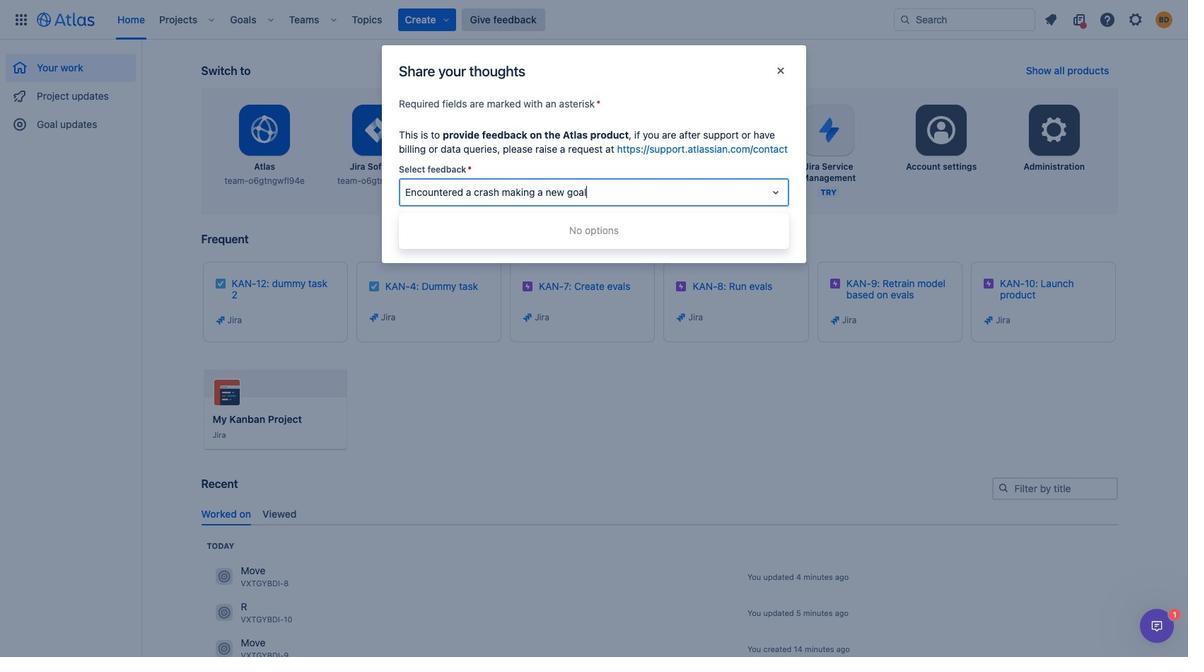 Task type: vqa. For each thing, say whether or not it's contained in the screenshot.
Notifications 'image'
no



Task type: describe. For each thing, give the bounding box(es) containing it.
search image
[[900, 14, 911, 25]]

settings image
[[1038, 113, 1072, 147]]

settings image
[[925, 113, 959, 147]]

townsquare image
[[215, 605, 232, 622]]

Search field
[[894, 8, 1036, 31]]

open image
[[768, 184, 785, 201]]



Task type: locate. For each thing, give the bounding box(es) containing it.
None text field
[[405, 185, 590, 200]]

townsquare image
[[215, 569, 232, 585], [215, 641, 232, 657]]

close modal image
[[773, 62, 790, 79]]

2 townsquare image from the top
[[215, 641, 232, 657]]

help image
[[1100, 11, 1117, 28]]

1 townsquare image from the top
[[215, 569, 232, 585]]

None search field
[[894, 8, 1036, 31]]

Filter by title field
[[994, 479, 1117, 499]]

1 vertical spatial townsquare image
[[215, 641, 232, 657]]

townsquare image up townsquare icon
[[215, 569, 232, 585]]

tab list
[[196, 502, 1124, 526]]

search image
[[998, 483, 1009, 494]]

jira image
[[369, 312, 380, 323], [369, 312, 380, 323], [676, 312, 687, 323], [215, 315, 226, 326], [830, 315, 841, 326], [984, 315, 995, 326]]

heading
[[207, 541, 234, 552]]

0 vertical spatial townsquare image
[[215, 569, 232, 585]]

jira image
[[522, 312, 534, 323], [522, 312, 534, 323], [676, 312, 687, 323], [215, 315, 226, 326], [830, 315, 841, 326], [984, 315, 995, 326]]

banner
[[0, 0, 1189, 40]]

townsquare image down townsquare icon
[[215, 641, 232, 657]]

top element
[[8, 0, 894, 39]]

group
[[6, 40, 136, 143]]



